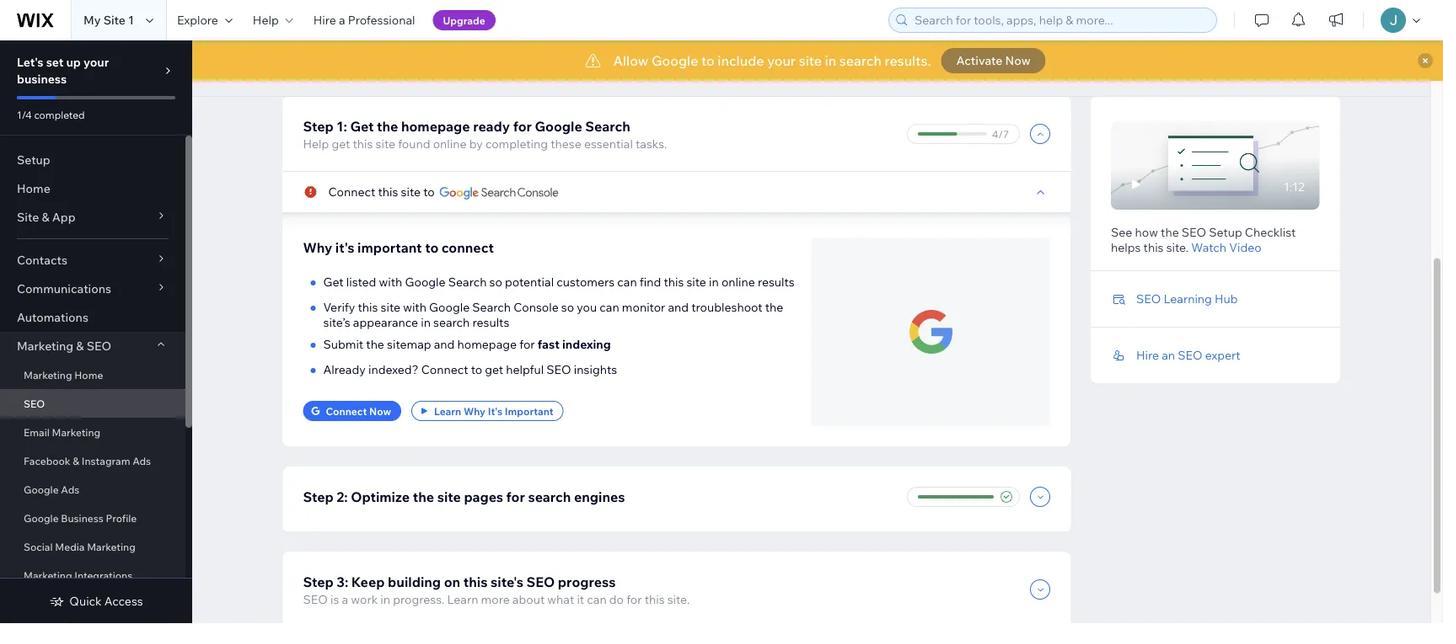 Task type: vqa. For each thing, say whether or not it's contained in the screenshot.
Get associated with listed
yes



Task type: describe. For each thing, give the bounding box(es) containing it.
instagram
[[82, 455, 130, 467]]

facebook
[[24, 455, 70, 467]]

1 vertical spatial connect
[[421, 362, 468, 377]]

google inside 'step 1: get the homepage ready for google search help get this site found online by completing these essential tasks.'
[[535, 118, 582, 135]]

submit
[[323, 337, 363, 352]]

this right do
[[645, 593, 665, 607]]

up
[[66, 55, 81, 70]]

already indexed? connect to get helpful seo insights
[[323, 362, 617, 377]]

Search for tools, apps, help & more... field
[[910, 8, 1211, 32]]

app
[[52, 210, 76, 225]]

connect
[[442, 239, 494, 256]]

site's
[[491, 574, 523, 591]]

email marketing
[[24, 426, 100, 439]]

site inside dropdown button
[[401, 185, 421, 199]]

1 vertical spatial home
[[74, 369, 103, 381]]

marketing & seo button
[[0, 332, 185, 361]]

step 1: get the homepage ready for google search help get this site found online by completing these essential tasks.
[[303, 118, 667, 151]]

site. inside the see how the seo setup checklist helps this site.
[[1166, 240, 1189, 255]]

seo left learning
[[1136, 292, 1161, 306]]

hire for hire an seo expert
[[1136, 348, 1159, 363]]

with inside verify this site with google search console so you can monitor and troubleshoot the site's appearance in search results
[[403, 300, 426, 315]]

fast
[[538, 337, 560, 352]]

hub
[[1215, 292, 1238, 306]]

building
[[388, 574, 441, 591]]

this right find
[[664, 275, 684, 290]]

ic connect to g illustration image
[[909, 310, 952, 354]]

it's
[[335, 239, 354, 256]]

google down why it's important to connect
[[405, 275, 446, 290]]

customers
[[557, 275, 615, 290]]

how
[[1135, 225, 1158, 240]]

integrations
[[74, 569, 133, 582]]

step 1: get the homepage ready for google search heading
[[303, 116, 667, 137]]

the inside step 2: optimize the site pages for search engines heading
[[413, 489, 434, 506]]

listed
[[346, 275, 376, 290]]

can inside verify this site with google search console so you can monitor and troubleshoot the site's appearance in search results
[[600, 300, 619, 315]]

site up troubleshoot
[[687, 275, 706, 290]]

an
[[1162, 348, 1175, 363]]

learning
[[1164, 292, 1212, 306]]

1 vertical spatial search
[[448, 275, 487, 290]]

why it's important to connect
[[303, 239, 494, 256]]

0 vertical spatial can
[[617, 275, 637, 290]]

to for important
[[425, 239, 439, 256]]

tasks.
[[636, 137, 667, 151]]

appearance
[[353, 315, 418, 330]]

get for found
[[343, 61, 363, 75]]

more
[[481, 593, 510, 607]]

see
[[1111, 225, 1132, 240]]

site & app button
[[0, 203, 185, 232]]

0 horizontal spatial so
[[489, 275, 502, 290]]

site & app
[[17, 210, 76, 225]]

potential
[[505, 275, 554, 290]]

learn inside learn why it's important button
[[434, 405, 461, 418]]

a inside step 3: keep building on this site's seo progress seo is a work in progress. learn more about what it can do for this site.
[[342, 593, 348, 607]]

1:12 button
[[1111, 121, 1320, 210]]

1 horizontal spatial site
[[103, 13, 126, 27]]

2:
[[337, 489, 348, 506]]

seo inside "button"
[[283, 61, 308, 75]]

ic google image
[[440, 185, 558, 200]]

seo learning hub link
[[1136, 292, 1238, 306]]

see how the seo setup checklist helps this site.
[[1111, 225, 1296, 255]]

connect now button
[[303, 401, 401, 421]]

set
[[46, 55, 64, 70]]

0 vertical spatial a
[[339, 13, 345, 27]]

seo down fast
[[547, 362, 571, 377]]

let's
[[17, 55, 43, 70]]

keep
[[351, 574, 385, 591]]

by
[[469, 137, 483, 151]]

1 vertical spatial online
[[721, 275, 755, 290]]

indexed?
[[368, 362, 419, 377]]

home link
[[0, 174, 185, 203]]

allow google to include your site in search results. alert
[[185, 40, 1443, 81]]

already
[[323, 362, 366, 377]]

on inside button
[[404, 61, 418, 75]]

my
[[83, 13, 101, 27]]

this inside 'step 1: get the homepage ready for google search help get this site found online by completing these essential tasks.'
[[353, 137, 373, 151]]

watch
[[1191, 240, 1227, 255]]

for inside 'step 1: get the homepage ready for google search help get this site found online by completing these essential tasks.'
[[513, 118, 532, 135]]

quick access button
[[49, 594, 143, 609]]

explore
[[177, 13, 218, 27]]

now for connect now
[[369, 405, 391, 418]]

to inside alert
[[701, 52, 715, 69]]

site inside site & app popup button
[[17, 210, 39, 225]]

communications button
[[0, 275, 185, 303]]

search for site
[[839, 52, 882, 69]]

1/4
[[17, 108, 32, 121]]

important
[[357, 239, 422, 256]]

helpful
[[506, 362, 544, 377]]

watch video link
[[1191, 240, 1262, 255]]

your inside alert
[[767, 52, 796, 69]]

hire a professional
[[313, 13, 415, 27]]

essential
[[584, 137, 633, 151]]

step 3: keep building on this site's seo progress seo is a work in progress. learn more about what it can do for this site.
[[303, 574, 690, 607]]

hire a professional link
[[303, 0, 425, 40]]

it
[[577, 593, 584, 607]]

profile
[[106, 512, 137, 525]]

help inside 'step 1: get the homepage ready for google search help get this site found online by completing these essential tasks.'
[[303, 137, 329, 151]]

important
[[505, 405, 554, 418]]

work
[[351, 593, 378, 607]]

connect now
[[326, 405, 391, 418]]

marketing & seo
[[17, 339, 111, 354]]

help inside help button
[[253, 13, 279, 27]]

search inside 'step 1: get the homepage ready for google search help get this site found online by completing these essential tasks.'
[[585, 118, 630, 135]]

0 vertical spatial ads
[[132, 455, 151, 467]]

business
[[61, 512, 103, 525]]

marketing up facebook & instagram ads
[[52, 426, 100, 439]]

setup inside the sidebar element
[[17, 153, 50, 167]]

insights
[[574, 362, 617, 377]]

what
[[547, 593, 574, 607]]

1:12
[[1284, 180, 1304, 194]]

is
[[330, 593, 339, 607]]

& for facebook
[[73, 455, 79, 467]]

troubleshoot
[[691, 300, 762, 315]]

homepage for and
[[457, 337, 517, 352]]

it's
[[488, 405, 503, 418]]

ready
[[473, 118, 510, 135]]

step 2: optimize the site pages for search engines
[[303, 489, 625, 506]]

this inside verify this site with google search console so you can monitor and troubleshoot the site's appearance in search results
[[358, 300, 378, 315]]

to for connect
[[471, 362, 482, 377]]

results inside verify this site with google search console so you can monitor and troubleshoot the site's appearance in search results
[[472, 315, 509, 330]]

marketing integrations
[[24, 569, 133, 582]]

hire for hire a professional
[[313, 13, 336, 27]]

& for marketing
[[76, 339, 84, 354]]

quick
[[69, 594, 102, 609]]

3:
[[337, 574, 348, 591]]

marketing home link
[[0, 361, 185, 389]]

for left fast
[[519, 337, 535, 352]]

the inside verify this site with google search console so you can monitor and troubleshoot the site's appearance in search results
[[765, 300, 783, 315]]

the down appearance
[[366, 337, 384, 352]]

you
[[577, 300, 597, 315]]

in inside alert
[[825, 52, 836, 69]]

marketing for integrations
[[24, 569, 72, 582]]

optimize
[[351, 489, 410, 506]]

google ads link
[[0, 475, 185, 504]]

social
[[24, 541, 53, 553]]

activate now
[[956, 53, 1031, 68]]

watch video
[[1191, 240, 1262, 255]]

on inside step 3: keep building on this site's seo progress seo is a work in progress. learn more about what it can do for this site.
[[444, 574, 460, 591]]

4/7
[[992, 128, 1009, 140]]

marketing home
[[24, 369, 103, 381]]

engines
[[574, 489, 625, 506]]

the inside 'step 1: get the homepage ready for google search help get this site found online by completing these essential tasks.'
[[377, 118, 398, 135]]

now for activate now
[[1005, 53, 1031, 68]]

marketing up integrations
[[87, 541, 135, 553]]

get inside 'step 1: get the homepage ready for google search help get this site found online by completing these essential tasks.'
[[350, 118, 374, 135]]



Task type: locate. For each thing, give the bounding box(es) containing it.
home
[[17, 181, 50, 196], [74, 369, 103, 381]]

contacts
[[17, 253, 67, 268]]

search inside heading
[[528, 489, 571, 506]]

get
[[343, 61, 363, 75], [350, 118, 374, 135], [323, 275, 344, 290]]

1 horizontal spatial why
[[464, 405, 486, 418]]

sitemap
[[387, 337, 431, 352]]

site inside heading
[[437, 489, 461, 506]]

in right work
[[380, 593, 390, 607]]

step for step 3: keep building on this site's seo progress seo is a work in progress. learn more about what it can do for this site.
[[303, 574, 334, 591]]

the right the how
[[1161, 225, 1179, 240]]

on up progress.
[[444, 574, 460, 591]]

1 vertical spatial get
[[485, 362, 503, 377]]

search up submit the sitemap and homepage for fast indexing on the left bottom of the page
[[433, 315, 470, 330]]

now
[[1005, 53, 1031, 68], [369, 405, 391, 418]]

home up site & app
[[17, 181, 50, 196]]

0 vertical spatial help
[[253, 13, 279, 27]]

get left found
[[343, 61, 363, 75]]

setup inside the see how the seo setup checklist helps this site.
[[1209, 225, 1242, 240]]

0 vertical spatial step
[[303, 118, 334, 135]]

automations
[[17, 310, 88, 325]]

allow google to include your site in search results.
[[613, 52, 931, 69]]

can left find
[[617, 275, 637, 290]]

google inside get found on google button
[[421, 61, 462, 75]]

your inside the let's set up your business
[[83, 55, 109, 70]]

0 vertical spatial so
[[489, 275, 502, 290]]

seo
[[283, 61, 308, 75], [1182, 225, 1206, 240], [1136, 292, 1161, 306], [87, 339, 111, 354], [1178, 348, 1202, 363], [547, 362, 571, 377], [24, 397, 45, 410], [526, 574, 555, 591], [303, 593, 328, 607]]

get inside 'step 1: get the homepage ready for google search help get this site found online by completing these essential tasks.'
[[332, 137, 350, 151]]

can inside step 3: keep building on this site's seo progress seo is a work in progress. learn more about what it can do for this site.
[[587, 593, 607, 607]]

google ads
[[24, 483, 79, 496]]

online inside 'step 1: get the homepage ready for google search help get this site found online by completing these essential tasks.'
[[433, 137, 467, 151]]

my site 1
[[83, 13, 134, 27]]

marketing inside 'popup button'
[[17, 339, 73, 354]]

now inside button
[[369, 405, 391, 418]]

search down connect
[[448, 275, 487, 290]]

site.
[[1166, 240, 1189, 255], [667, 593, 690, 607]]

seo down automations link
[[87, 339, 111, 354]]

results up submit the sitemap and homepage for fast indexing on the left bottom of the page
[[472, 315, 509, 330]]

get found on google button
[[335, 56, 470, 81]]

homepage up already indexed? connect to get helpful seo insights
[[457, 337, 517, 352]]

& for site
[[42, 210, 49, 225]]

google down facebook
[[24, 483, 59, 496]]

ads up google business profile
[[61, 483, 79, 496]]

homepage for the
[[401, 118, 470, 135]]

setup up the watch video
[[1209, 225, 1242, 240]]

seo button
[[274, 56, 316, 81]]

found
[[366, 61, 401, 75]]

connect inside connect now button
[[326, 405, 367, 418]]

google up social
[[24, 512, 59, 525]]

your right include
[[767, 52, 796, 69]]

a left professional
[[339, 13, 345, 27]]

2 vertical spatial get
[[323, 275, 344, 290]]

submit the sitemap and homepage for fast indexing
[[323, 337, 611, 352]]

get listed with google search so potential customers can find this site in online results
[[323, 275, 795, 290]]

google inside google business profile link
[[24, 512, 59, 525]]

search up essential at left top
[[585, 118, 630, 135]]

so left 'potential'
[[489, 275, 502, 290]]

site inside alert
[[799, 52, 822, 69]]

on right found
[[404, 61, 418, 75]]

marketing
[[17, 339, 73, 354], [24, 369, 72, 381], [52, 426, 100, 439], [87, 541, 135, 553], [24, 569, 72, 582]]

search inside verify this site with google search console so you can monitor and troubleshoot the site's appearance in search results
[[433, 315, 470, 330]]

&
[[42, 210, 49, 225], [76, 339, 84, 354], [73, 455, 79, 467]]

& down automations link
[[76, 339, 84, 354]]

facebook & instagram ads link
[[0, 447, 185, 475]]

homepage inside 'step 1: get the homepage ready for google search help get this site found online by completing these essential tasks.'
[[401, 118, 470, 135]]

with up appearance
[[403, 300, 426, 315]]

setup
[[17, 153, 50, 167], [1209, 225, 1242, 240]]

upgrade
[[443, 14, 485, 27]]

and
[[668, 300, 689, 315], [434, 337, 455, 352]]

learn down already indexed? connect to get helpful seo insights
[[434, 405, 461, 418]]

1 vertical spatial can
[[600, 300, 619, 315]]

& right facebook
[[73, 455, 79, 467]]

marketing down marketing & seo
[[24, 369, 72, 381]]

site. right do
[[667, 593, 690, 607]]

2 step from the top
[[303, 489, 334, 506]]

social media marketing link
[[0, 533, 185, 561]]

get inside get found on google button
[[343, 61, 363, 75]]

& left "app"
[[42, 210, 49, 225]]

now down indexed?
[[369, 405, 391, 418]]

now inside button
[[1005, 53, 1031, 68]]

google inside google ads link
[[24, 483, 59, 496]]

1 horizontal spatial so
[[561, 300, 574, 315]]

0 vertical spatial &
[[42, 210, 49, 225]]

1 horizontal spatial online
[[721, 275, 755, 290]]

google inside allow google to include your site in search results. alert
[[652, 52, 698, 69]]

1 vertical spatial site
[[17, 210, 39, 225]]

1 horizontal spatial search
[[528, 489, 571, 506]]

1 vertical spatial with
[[403, 300, 426, 315]]

hire left an on the right
[[1136, 348, 1159, 363]]

0 vertical spatial learn
[[434, 405, 461, 418]]

1 vertical spatial on
[[444, 574, 460, 591]]

why inside button
[[464, 405, 486, 418]]

1 vertical spatial and
[[434, 337, 455, 352]]

this down found
[[378, 185, 398, 199]]

0 vertical spatial site.
[[1166, 240, 1189, 255]]

1 horizontal spatial setup
[[1209, 225, 1242, 240]]

1 vertical spatial now
[[369, 405, 391, 418]]

for
[[513, 118, 532, 135], [519, 337, 535, 352], [506, 489, 525, 506], [626, 593, 642, 607]]

1 vertical spatial hire
[[1136, 348, 1159, 363]]

sidebar element
[[0, 40, 192, 625]]

so left 'you'
[[561, 300, 574, 315]]

1 vertical spatial so
[[561, 300, 574, 315]]

step for step 2: optimize the site pages for search engines
[[303, 489, 334, 506]]

to left connect
[[425, 239, 439, 256]]

help button
[[243, 0, 303, 40]]

do
[[609, 593, 624, 607]]

seo up email on the bottom of page
[[24, 397, 45, 410]]

marketing for &
[[17, 339, 73, 354]]

site left "app"
[[17, 210, 39, 225]]

helps
[[1111, 240, 1141, 255]]

google up these
[[535, 118, 582, 135]]

0 vertical spatial search
[[585, 118, 630, 135]]

2 vertical spatial connect
[[326, 405, 367, 418]]

0 vertical spatial why
[[303, 239, 332, 256]]

so inside verify this site with google search console so you can monitor and troubleshoot the site's appearance in search results
[[561, 300, 574, 315]]

1 vertical spatial homepage
[[457, 337, 517, 352]]

for inside step 3: keep building on this site's seo progress seo is a work in progress. learn more about what it can do for this site.
[[626, 593, 642, 607]]

get left helpful
[[485, 362, 503, 377]]

seo left is
[[303, 593, 328, 607]]

0 vertical spatial search
[[839, 52, 882, 69]]

1 horizontal spatial results
[[758, 275, 795, 290]]

1 horizontal spatial and
[[668, 300, 689, 315]]

1 vertical spatial help
[[303, 137, 329, 151]]

connect down already
[[326, 405, 367, 418]]

marketing integrations link
[[0, 561, 185, 590]]

site inside 'step 1: get the homepage ready for google search help get this site found online by completing these essential tasks.'
[[376, 137, 395, 151]]

1 horizontal spatial your
[[767, 52, 796, 69]]

0 horizontal spatial and
[[434, 337, 455, 352]]

0 vertical spatial homepage
[[401, 118, 470, 135]]

search up submit the sitemap and homepage for fast indexing on the left bottom of the page
[[472, 300, 511, 315]]

get
[[332, 137, 350, 151], [485, 362, 503, 377]]

homepage up found
[[401, 118, 470, 135]]

in inside step 3: keep building on this site's seo progress seo is a work in progress. learn more about what it can do for this site.
[[380, 593, 390, 607]]

hire right help button
[[313, 13, 336, 27]]

& inside 'popup button'
[[76, 339, 84, 354]]

site up appearance
[[381, 300, 400, 315]]

2 vertical spatial step
[[303, 574, 334, 591]]

online left by
[[433, 137, 467, 151]]

google inside verify this site with google search console so you can monitor and troubleshoot the site's appearance in search results
[[429, 300, 470, 315]]

1 vertical spatial get
[[350, 118, 374, 135]]

0 vertical spatial site
[[103, 13, 126, 27]]

1 vertical spatial &
[[76, 339, 84, 354]]

0 horizontal spatial with
[[379, 275, 402, 290]]

completed
[[34, 108, 85, 121]]

2 vertical spatial &
[[73, 455, 79, 467]]

hire an seo expert link
[[1136, 348, 1241, 363]]

step inside step 3: keep building on this site's seo progress seo is a work in progress. learn more about what it can do for this site.
[[303, 574, 334, 591]]

this left found
[[353, 137, 373, 151]]

step inside heading
[[303, 489, 334, 506]]

search for pages
[[528, 489, 571, 506]]

3 step from the top
[[303, 574, 334, 591]]

get for listed
[[323, 275, 344, 290]]

1 horizontal spatial now
[[1005, 53, 1031, 68]]

in inside verify this site with google search console so you can monitor and troubleshoot the site's appearance in search results
[[421, 315, 431, 330]]

seo up "about"
[[526, 574, 555, 591]]

1 vertical spatial why
[[464, 405, 486, 418]]

2 vertical spatial search
[[528, 489, 571, 506]]

help down seo "button"
[[303, 137, 329, 151]]

seo learning hub
[[1136, 292, 1238, 306]]

0 horizontal spatial your
[[83, 55, 109, 70]]

0 horizontal spatial get
[[332, 137, 350, 151]]

0 horizontal spatial on
[[404, 61, 418, 75]]

connect this site to
[[328, 185, 435, 199]]

learn left more
[[447, 593, 478, 607]]

connect up it's
[[328, 185, 375, 199]]

ads right instagram
[[132, 455, 151, 467]]

1 horizontal spatial help
[[303, 137, 329, 151]]

connect inside connect this site to dropdown button
[[328, 185, 375, 199]]

why
[[303, 239, 332, 256], [464, 405, 486, 418]]

0 horizontal spatial results
[[472, 315, 509, 330]]

1 horizontal spatial get
[[485, 362, 503, 377]]

seo inside 'popup button'
[[87, 339, 111, 354]]

email
[[24, 426, 50, 439]]

0 horizontal spatial home
[[17, 181, 50, 196]]

0 vertical spatial with
[[379, 275, 402, 290]]

0 horizontal spatial site.
[[667, 593, 690, 607]]

a right is
[[342, 593, 348, 607]]

1 horizontal spatial hire
[[1136, 348, 1159, 363]]

step up is
[[303, 574, 334, 591]]

1 vertical spatial a
[[342, 593, 348, 607]]

site. inside step 3: keep building on this site's seo progress seo is a work in progress. learn more about what it can do for this site.
[[667, 593, 690, 607]]

0 vertical spatial connect
[[328, 185, 375, 199]]

0 horizontal spatial hire
[[313, 13, 336, 27]]

1:
[[337, 118, 347, 135]]

0 horizontal spatial search
[[433, 315, 470, 330]]

1 vertical spatial search
[[433, 315, 470, 330]]

marketing for home
[[24, 369, 72, 381]]

1 vertical spatial ads
[[61, 483, 79, 496]]

learn why it's important button
[[411, 401, 564, 421]]

0 vertical spatial home
[[17, 181, 50, 196]]

step 2: optimize the site pages for search engines heading
[[303, 487, 625, 507]]

get up verify
[[323, 275, 344, 290]]

1 vertical spatial step
[[303, 489, 334, 506]]

get right '1:'
[[350, 118, 374, 135]]

this up more
[[463, 574, 488, 591]]

upgrade button
[[433, 10, 495, 30]]

in up troubleshoot
[[709, 275, 719, 290]]

and right sitemap
[[434, 337, 455, 352]]

for right do
[[626, 593, 642, 607]]

to left include
[[701, 52, 715, 69]]

0 horizontal spatial ads
[[61, 483, 79, 496]]

completing
[[485, 137, 548, 151]]

site left 1
[[103, 13, 126, 27]]

step for step 1: get the homepage ready for google search help get this site found online by completing these essential tasks.
[[303, 118, 334, 135]]

connect this site to button
[[328, 185, 435, 200]]

step left 2:
[[303, 489, 334, 506]]

1 horizontal spatial with
[[403, 300, 426, 315]]

marketing down social
[[24, 569, 72, 582]]

site down found
[[401, 185, 421, 199]]

step 3: keep building on this site's seo progress heading
[[303, 572, 690, 593]]

0 horizontal spatial why
[[303, 239, 332, 256]]

0 vertical spatial get
[[332, 137, 350, 151]]

in left results.
[[825, 52, 836, 69]]

site. left watch
[[1166, 240, 1189, 255]]

hire an seo expert
[[1136, 348, 1241, 363]]

google down upgrade
[[421, 61, 462, 75]]

for right pages
[[506, 489, 525, 506]]

0 vertical spatial setup
[[17, 153, 50, 167]]

the inside the see how the seo setup checklist helps this site.
[[1161, 225, 1179, 240]]

home down marketing & seo 'popup button'
[[74, 369, 103, 381]]

connect down submit the sitemap and homepage for fast indexing on the left bottom of the page
[[421, 362, 468, 377]]

0 vertical spatial on
[[404, 61, 418, 75]]

activate
[[956, 53, 1003, 68]]

0 horizontal spatial online
[[433, 137, 467, 151]]

1 horizontal spatial home
[[74, 369, 103, 381]]

this up appearance
[[358, 300, 378, 315]]

progress.
[[393, 593, 445, 607]]

contacts button
[[0, 246, 185, 275]]

about
[[512, 593, 545, 607]]

search
[[839, 52, 882, 69], [433, 315, 470, 330], [528, 489, 571, 506]]

learn inside step 3: keep building on this site's seo progress seo is a work in progress. learn more about what it can do for this site.
[[447, 593, 478, 607]]

homepage
[[401, 118, 470, 135], [457, 337, 517, 352]]

step left '1:'
[[303, 118, 334, 135]]

step inside 'step 1: get the homepage ready for google search help get this site found online by completing these essential tasks.'
[[303, 118, 334, 135]]

this inside the see how the seo setup checklist helps this site.
[[1144, 240, 1164, 255]]

1 horizontal spatial site.
[[1166, 240, 1189, 255]]

seo right an on the right
[[1178, 348, 1202, 363]]

0 vertical spatial online
[[433, 137, 467, 151]]

0 vertical spatial hire
[[313, 13, 336, 27]]

with
[[379, 275, 402, 290], [403, 300, 426, 315]]

this down the how
[[1144, 240, 1164, 255]]

seo up watch
[[1182, 225, 1206, 240]]

google business profile
[[24, 512, 137, 525]]

to down found
[[423, 185, 435, 199]]

your right "up"
[[83, 55, 109, 70]]

in up sitemap
[[421, 315, 431, 330]]

this inside dropdown button
[[378, 185, 398, 199]]

learn why it's important
[[434, 405, 554, 418]]

help up seo "button"
[[253, 13, 279, 27]]

0 vertical spatial and
[[668, 300, 689, 315]]

google up submit the sitemap and homepage for fast indexing on the left bottom of the page
[[429, 300, 470, 315]]

1 horizontal spatial ads
[[132, 455, 151, 467]]

facebook & instagram ads
[[24, 455, 151, 467]]

1 vertical spatial site.
[[667, 593, 690, 607]]

0 horizontal spatial setup
[[17, 153, 50, 167]]

1 step from the top
[[303, 118, 334, 135]]

connect
[[328, 185, 375, 199], [421, 362, 468, 377], [326, 405, 367, 418]]

with right listed
[[379, 275, 402, 290]]

access
[[104, 594, 143, 609]]

0 vertical spatial now
[[1005, 53, 1031, 68]]

search inside verify this site with google search console so you can monitor and troubleshoot the site's appearance in search results
[[472, 300, 511, 315]]

indexing
[[562, 337, 611, 352]]

social media marketing
[[24, 541, 135, 553]]

search inside alert
[[839, 52, 882, 69]]

& inside popup button
[[42, 210, 49, 225]]

and inside verify this site with google search console so you can monitor and troubleshoot the site's appearance in search results
[[668, 300, 689, 315]]

2 vertical spatial can
[[587, 593, 607, 607]]

2 horizontal spatial search
[[839, 52, 882, 69]]

site left pages
[[437, 489, 461, 506]]

site right include
[[799, 52, 822, 69]]

0 horizontal spatial site
[[17, 210, 39, 225]]

2 vertical spatial search
[[472, 300, 511, 315]]

can right "it"
[[587, 593, 607, 607]]

learn
[[434, 405, 461, 418], [447, 593, 478, 607]]

setup link
[[0, 146, 185, 174]]

0 vertical spatial get
[[343, 61, 363, 75]]

expert
[[1205, 348, 1241, 363]]

get down '1:'
[[332, 137, 350, 151]]

for inside step 2: optimize the site pages for search engines heading
[[506, 489, 525, 506]]

business
[[17, 72, 67, 86]]

to down submit the sitemap and homepage for fast indexing on the left bottom of the page
[[471, 362, 482, 377]]

1 vertical spatial setup
[[1209, 225, 1242, 240]]

1 vertical spatial learn
[[447, 593, 478, 607]]

your
[[767, 52, 796, 69], [83, 55, 109, 70]]

to for site
[[423, 185, 435, 199]]

a
[[339, 13, 345, 27], [342, 593, 348, 607]]

online up troubleshoot
[[721, 275, 755, 290]]

site inside verify this site with google search console so you can monitor and troubleshoot the site's appearance in search results
[[381, 300, 400, 315]]

now right activate
[[1005, 53, 1031, 68]]

site left found
[[376, 137, 395, 151]]

0 horizontal spatial now
[[369, 405, 391, 418]]

seo inside the see how the seo setup checklist helps this site.
[[1182, 225, 1206, 240]]

communications
[[17, 282, 111, 296]]

the right optimize
[[413, 489, 434, 506]]

connect for connect now
[[326, 405, 367, 418]]

the right troubleshoot
[[765, 300, 783, 315]]

0 horizontal spatial help
[[253, 13, 279, 27]]

0 vertical spatial results
[[758, 275, 795, 290]]

connect for connect this site to
[[328, 185, 375, 199]]

1 vertical spatial results
[[472, 315, 509, 330]]

video
[[1229, 240, 1262, 255]]

verify
[[323, 300, 355, 315]]

1 horizontal spatial on
[[444, 574, 460, 591]]

include
[[718, 52, 764, 69]]

to inside dropdown button
[[423, 185, 435, 199]]

search left engines
[[528, 489, 571, 506]]



